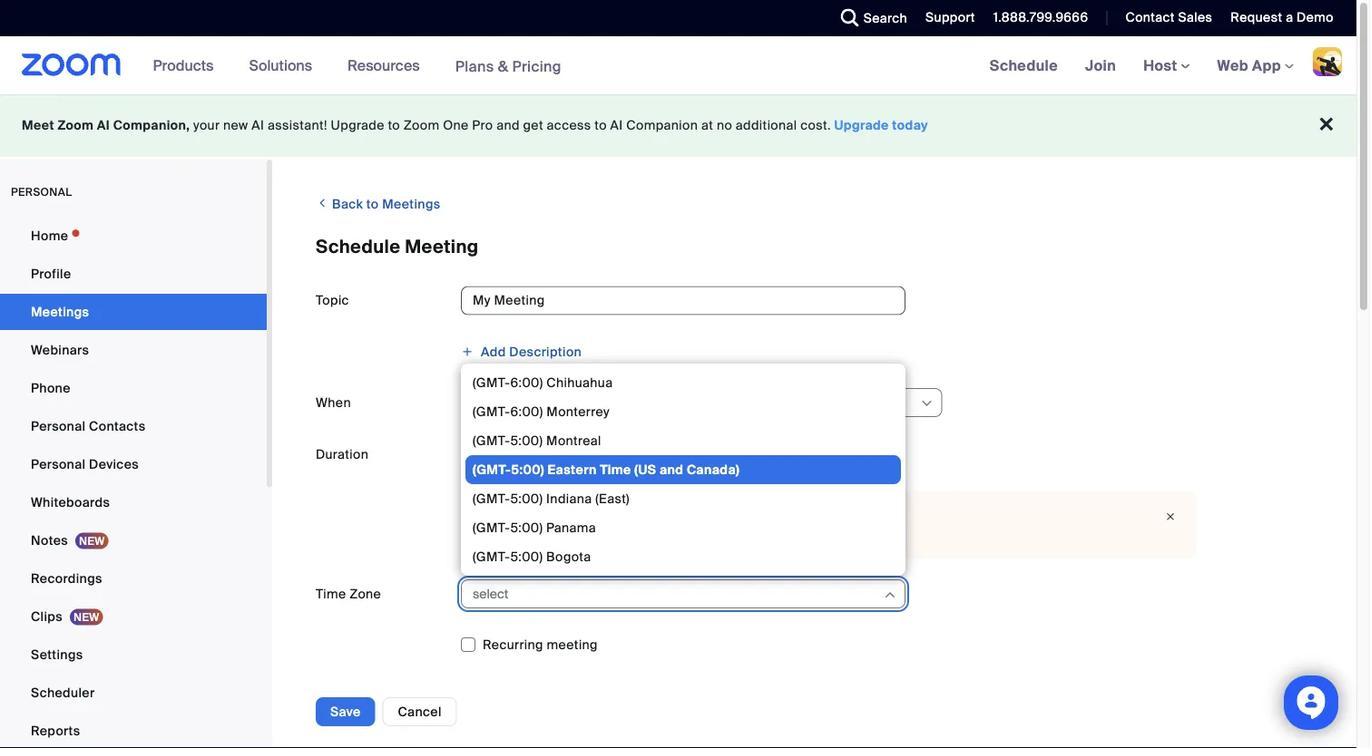 Task type: vqa. For each thing, say whether or not it's contained in the screenshot.
'heading' at the top
no



Task type: locate. For each thing, give the bounding box(es) containing it.
(gmt-6:00) chihuahua
[[473, 374, 613, 391]]

1 (gmt- from the top
[[473, 374, 511, 391]]

topic
[[316, 292, 349, 309]]

2 personal from the top
[[31, 456, 86, 473]]

5 (gmt- from the top
[[473, 491, 510, 507]]

(gmt- down (gmt-6:00) monterrey
[[473, 433, 510, 449]]

product information navigation
[[139, 36, 575, 96]]

upgrade inside your current plan can only support 40 minutes per meeting. need more time? upgrade now
[[593, 526, 647, 543]]

home link
[[0, 218, 267, 254]]

(gmt- up 'need'
[[473, 491, 510, 507]]

meetings navigation
[[976, 36, 1357, 96]]

1 vertical spatial meetings
[[31, 304, 89, 320]]

meetings inside the 'personal menu' menu
[[31, 304, 89, 320]]

zoom right meet
[[58, 117, 94, 134]]

1 vertical spatial personal
[[31, 456, 86, 473]]

Topic text field
[[461, 286, 906, 315]]

6:00) for monterrey
[[511, 403, 543, 420]]

1 vertical spatial and
[[660, 462, 684, 478]]

products button
[[153, 36, 222, 94]]

at
[[702, 117, 714, 134]]

time up (east)
[[600, 462, 632, 478]]

one
[[443, 117, 469, 134]]

whiteboards
[[31, 494, 110, 511]]

personal for personal devices
[[31, 456, 86, 473]]

3 (gmt- from the top
[[473, 433, 510, 449]]

schedule inside meetings navigation
[[990, 56, 1058, 75]]

(gmt-
[[473, 374, 511, 391], [473, 403, 511, 420], [473, 433, 510, 449], [473, 462, 511, 478], [473, 491, 510, 507], [473, 520, 510, 536], [473, 549, 510, 565]]

hr
[[605, 445, 617, 462]]

to right the back
[[367, 196, 379, 213]]

app
[[1253, 56, 1282, 75]]

eastern
[[548, 462, 597, 478]]

back
[[332, 196, 363, 213]]

5:00) down (gmt-6:00) monterrey
[[510, 433, 543, 449]]

(gmt- for (gmt-5:00) panama
[[473, 520, 510, 536]]

0 horizontal spatial upgrade
[[331, 117, 385, 134]]

2 (gmt- from the top
[[473, 403, 511, 420]]

whiteboards link
[[0, 485, 267, 521]]

6:00) for chihuahua
[[511, 374, 543, 391]]

meetings link
[[0, 294, 267, 330]]

personal menu menu
[[0, 218, 267, 749]]

when
[[316, 394, 351, 411]]

meeting
[[547, 637, 598, 654]]

0 vertical spatial time
[[600, 462, 632, 478]]

personal inside 'personal devices' link
[[31, 456, 86, 473]]

1 horizontal spatial schedule
[[990, 56, 1058, 75]]

personal devices
[[31, 456, 139, 473]]

(gmt- for (gmt-5:00) montreal
[[473, 433, 510, 449]]

products
[[153, 56, 214, 75]]

6:00) down add description
[[511, 374, 543, 391]]

indiana
[[547, 491, 592, 507]]

1 horizontal spatial meetings
[[382, 196, 441, 213]]

(gmt- up your
[[473, 462, 511, 478]]

join
[[1086, 56, 1117, 75]]

ai right new
[[252, 117, 264, 134]]

upgrade down the product information navigation
[[331, 117, 385, 134]]

(gmt- for (gmt-5:00) indiana (east)
[[473, 491, 510, 507]]

no
[[717, 117, 733, 134]]

ai left companion
[[611, 117, 623, 134]]

1 horizontal spatial zoom
[[404, 117, 440, 134]]

need
[[476, 526, 509, 543]]

host
[[1144, 56, 1181, 75]]

and right (us
[[660, 462, 684, 478]]

(gmt-5:00) panama
[[473, 520, 596, 536]]

(us
[[635, 462, 657, 478]]

show options image
[[920, 397, 934, 411]]

recurring
[[483, 637, 544, 654]]

0 vertical spatial schedule
[[990, 56, 1058, 75]]

banner containing products
[[0, 36, 1357, 96]]

web app button
[[1218, 56, 1294, 75]]

time?
[[548, 526, 583, 543]]

plans & pricing link
[[455, 57, 562, 76], [455, 57, 562, 76]]

join link
[[1072, 36, 1130, 94]]

a
[[1286, 9, 1294, 26]]

2 horizontal spatial ai
[[611, 117, 623, 134]]

1 vertical spatial time
[[316, 586, 346, 603]]

to down resources dropdown button at the left of the page
[[388, 117, 400, 134]]

0 horizontal spatial and
[[497, 117, 520, 134]]

time
[[600, 462, 632, 478], [316, 586, 346, 603]]

5:00) up (gmt-5:00) panama
[[510, 491, 543, 507]]

2 ai from the left
[[252, 117, 264, 134]]

5:00) for panama
[[510, 520, 543, 536]]

only
[[611, 507, 636, 524]]

and left get
[[497, 117, 520, 134]]

0 vertical spatial 6:00)
[[511, 374, 543, 391]]

schedule meeting
[[316, 236, 479, 259]]

&
[[498, 57, 509, 76]]

attendees
[[316, 687, 380, 704]]

(gmt- down 'need'
[[473, 549, 510, 565]]

5:00) down (gmt-5:00) montreal
[[511, 462, 545, 478]]

5:00) for bogota
[[510, 549, 543, 565]]

40
[[691, 507, 708, 524]]

companion,
[[113, 117, 190, 134]]

description
[[510, 344, 582, 360]]

7 (gmt- from the top
[[473, 549, 510, 565]]

meetings up schedule meeting
[[382, 196, 441, 213]]

scheduler link
[[0, 675, 267, 712]]

personal inside 'personal contacts' link
[[31, 418, 86, 435]]

5:00) for montreal
[[510, 433, 543, 449]]

current
[[507, 507, 551, 524]]

upgrade down only
[[593, 526, 647, 543]]

4 (gmt- from the top
[[473, 462, 511, 478]]

recordings
[[31, 570, 102, 587]]

0 horizontal spatial meetings
[[31, 304, 89, 320]]

phone
[[31, 380, 71, 397]]

0 vertical spatial and
[[497, 117, 520, 134]]

sales
[[1179, 9, 1213, 26]]

0 horizontal spatial zoom
[[58, 117, 94, 134]]

close image
[[1160, 508, 1182, 526]]

5:00) for eastern
[[511, 462, 545, 478]]

1 6:00) from the top
[[511, 374, 543, 391]]

add
[[481, 344, 506, 360]]

0 horizontal spatial to
[[367, 196, 379, 213]]

time left zone
[[316, 586, 346, 603]]

schedule down the back
[[316, 236, 401, 259]]

solutions button
[[249, 36, 320, 94]]

personal up whiteboards
[[31, 456, 86, 473]]

monterrey
[[547, 403, 610, 420]]

to right access
[[595, 117, 607, 134]]

back to meetings link
[[316, 189, 441, 219]]

ai
[[97, 117, 110, 134], [252, 117, 264, 134], [611, 117, 623, 134]]

2 6:00) from the top
[[511, 403, 543, 420]]

1 personal from the top
[[31, 418, 86, 435]]

5:00) down "more" at the left bottom
[[510, 549, 543, 565]]

host button
[[1144, 56, 1190, 75]]

ai left companion,
[[97, 117, 110, 134]]

1 horizontal spatial and
[[660, 462, 684, 478]]

resources
[[348, 56, 420, 75]]

banner
[[0, 36, 1357, 96]]

support link
[[912, 0, 980, 36], [926, 9, 976, 26]]

(gmt- for (gmt-6:00) chihuahua
[[473, 374, 511, 391]]

5:00) up (gmt-5:00) bogota
[[510, 520, 543, 536]]

upgrade right cost. at the top
[[835, 117, 889, 134]]

1 vertical spatial schedule
[[316, 236, 401, 259]]

phone link
[[0, 370, 267, 407]]

support
[[926, 9, 976, 26]]

schedule down 1.888.799.9666
[[990, 56, 1058, 75]]

schedule for schedule
[[990, 56, 1058, 75]]

0 horizontal spatial ai
[[97, 117, 110, 134]]

(gmt- down add
[[473, 374, 511, 391]]

5:00) for indiana
[[510, 491, 543, 507]]

zoom left one
[[404, 117, 440, 134]]

(gmt- left "more" at the left bottom
[[473, 520, 510, 536]]

0 horizontal spatial schedule
[[316, 236, 401, 259]]

0 vertical spatial meetings
[[382, 196, 441, 213]]

save button
[[316, 698, 375, 727]]

1 vertical spatial 6:00)
[[511, 403, 543, 420]]

personal down "phone"
[[31, 418, 86, 435]]

zoom
[[58, 117, 94, 134], [404, 117, 440, 134]]

profile picture image
[[1313, 47, 1342, 76]]

1.888.799.9666 button
[[980, 0, 1093, 36], [994, 9, 1089, 26]]

6 (gmt- from the top
[[473, 520, 510, 536]]

upgrade
[[331, 117, 385, 134], [835, 117, 889, 134], [593, 526, 647, 543]]

(gmt- up (gmt-5:00) montreal
[[473, 403, 511, 420]]

0 vertical spatial personal
[[31, 418, 86, 435]]

meetings up webinars
[[31, 304, 89, 320]]

6:00) up (gmt-5:00) montreal
[[511, 403, 543, 420]]

reports link
[[0, 713, 267, 749]]

3 ai from the left
[[611, 117, 623, 134]]

1 horizontal spatial ai
[[252, 117, 264, 134]]

1 horizontal spatial upgrade
[[593, 526, 647, 543]]

more
[[513, 526, 545, 543]]

plan
[[555, 507, 581, 524]]



Task type: describe. For each thing, give the bounding box(es) containing it.
personal for personal contacts
[[31, 418, 86, 435]]

plans
[[455, 57, 494, 76]]

access
[[547, 117, 591, 134]]

reports
[[31, 723, 80, 740]]

2 horizontal spatial upgrade
[[835, 117, 889, 134]]

resources button
[[348, 36, 428, 94]]

demo
[[1297, 9, 1334, 26]]

search button
[[828, 0, 912, 36]]

0 horizontal spatial time
[[316, 586, 346, 603]]

minutes
[[711, 507, 761, 524]]

personal contacts
[[31, 418, 146, 435]]

pricing
[[512, 57, 562, 76]]

personal devices link
[[0, 447, 267, 483]]

meeting
[[405, 236, 479, 259]]

schedule link
[[976, 36, 1072, 94]]

contacts
[[89, 418, 146, 435]]

now
[[650, 526, 678, 543]]

save
[[330, 704, 361, 721]]

1 horizontal spatial to
[[388, 117, 400, 134]]

meet
[[22, 117, 54, 134]]

home
[[31, 227, 68, 244]]

webinars link
[[0, 332, 267, 369]]

notes link
[[0, 523, 267, 559]]

upgrade today link
[[835, 117, 929, 134]]

additional
[[736, 117, 797, 134]]

your
[[193, 117, 220, 134]]

(gmt-5:00) indiana (east)
[[473, 491, 630, 507]]

web
[[1218, 56, 1249, 75]]

chihuahua
[[547, 374, 613, 391]]

panama
[[547, 520, 596, 536]]

(gmt-5:00) montreal
[[473, 433, 602, 449]]

back to meetings
[[329, 196, 441, 213]]

devices
[[89, 456, 139, 473]]

zone
[[350, 586, 381, 603]]

schedule for schedule meeting
[[316, 236, 401, 259]]

add image
[[461, 346, 474, 358]]

bogota
[[547, 549, 591, 565]]

companion
[[627, 117, 698, 134]]

2 horizontal spatial to
[[595, 117, 607, 134]]

recordings link
[[0, 561, 267, 597]]

request a demo
[[1231, 9, 1334, 26]]

2 zoom from the left
[[404, 117, 440, 134]]

1.888.799.9666 button up join
[[980, 0, 1093, 36]]

meeting.
[[789, 507, 843, 524]]

notes
[[31, 532, 68, 549]]

meet zoom ai companion, footer
[[0, 94, 1357, 157]]

personal contacts link
[[0, 408, 267, 445]]

time zone
[[316, 586, 381, 603]]

and inside 'meet zoom ai companion,' footer
[[497, 117, 520, 134]]

(gmt-5:00) eastern time (us and canada)
[[473, 462, 740, 478]]

(gmt- for (gmt-5:00) bogota
[[473, 549, 510, 565]]

1 ai from the left
[[97, 117, 110, 134]]

1.888.799.9666 button up schedule link
[[994, 9, 1089, 26]]

webinars
[[31, 342, 89, 359]]

request
[[1231, 9, 1283, 26]]

left image
[[316, 194, 329, 212]]

scheduler
[[31, 685, 95, 702]]

settings link
[[0, 637, 267, 673]]

(gmt- for (gmt-6:00) monterrey
[[473, 403, 511, 420]]

settings
[[31, 647, 83, 664]]

1 zoom from the left
[[58, 117, 94, 134]]

add description button
[[461, 338, 582, 366]]

support
[[639, 507, 688, 524]]

recurring meeting
[[483, 637, 598, 654]]

1.888.799.9666
[[994, 9, 1089, 26]]

hide options image
[[883, 588, 898, 603]]

cancel button
[[383, 698, 457, 727]]

1 horizontal spatial time
[[600, 462, 632, 478]]

solutions
[[249, 56, 312, 75]]

new
[[223, 117, 248, 134]]

min
[[768, 445, 791, 462]]

(east)
[[596, 491, 630, 507]]

(gmt- for (gmt-5:00) eastern time (us and canada)
[[473, 462, 511, 478]]

profile link
[[0, 256, 267, 292]]

your
[[476, 507, 503, 524]]

your current plan can only support 40 minutes per meeting. need more time? upgrade now
[[476, 507, 843, 543]]

meet zoom ai companion, your new ai assistant! upgrade to zoom one pro and get access to ai companion at no additional cost. upgrade today
[[22, 117, 929, 134]]

(gmt-6:00) monterrey
[[473, 403, 610, 420]]

clips
[[31, 609, 63, 625]]

get
[[523, 117, 544, 134]]

web app
[[1218, 56, 1282, 75]]

zoom logo image
[[22, 54, 121, 76]]

clips link
[[0, 599, 267, 635]]

today
[[893, 117, 929, 134]]

profile
[[31, 265, 71, 282]]

upgrade now link
[[590, 526, 678, 543]]

pro
[[472, 117, 493, 134]]

select time zone text field
[[473, 581, 882, 608]]

montreal
[[547, 433, 602, 449]]

contact sales
[[1126, 9, 1213, 26]]



